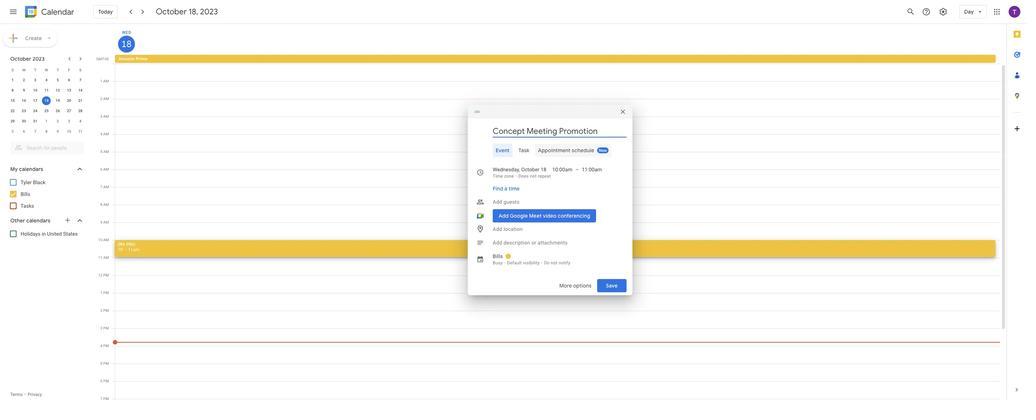 Task type: locate. For each thing, give the bounding box(es) containing it.
pm up 4 pm
[[103, 326, 109, 330]]

10 element
[[31, 86, 40, 95]]

12
[[56, 88, 60, 92], [98, 273, 102, 277]]

11 down 10 am
[[98, 256, 102, 260]]

0 horizontal spatial –
[[24, 392, 27, 397]]

add description or attachments
[[493, 240, 568, 246]]

row containing 8
[[7, 85, 86, 96]]

calendars for my calendars
[[19, 166, 43, 173]]

0 vertical spatial –
[[576, 166, 579, 172]]

5 pm from the top
[[103, 344, 109, 348]]

s right f
[[79, 68, 82, 72]]

1 horizontal spatial t
[[57, 68, 59, 72]]

0 horizontal spatial s
[[12, 68, 14, 72]]

1 pm from the top
[[103, 273, 109, 277]]

6 down 5 pm
[[100, 379, 102, 383]]

None search field
[[0, 138, 91, 155]]

am for 9 am
[[103, 220, 109, 224]]

0 vertical spatial 9
[[23, 88, 25, 92]]

2 horizontal spatial 9
[[100, 220, 102, 224]]

3 for 3 am
[[100, 114, 102, 118]]

1 vertical spatial 8
[[45, 130, 48, 134]]

calendar heading
[[40, 7, 74, 17]]

18 down the "11" element on the left top of page
[[44, 99, 49, 103]]

12 down 11 am
[[98, 273, 102, 277]]

am down 8 am
[[103, 220, 109, 224]]

pm for 5 pm
[[103, 362, 109, 366]]

pm up 3 pm
[[103, 309, 109, 313]]

8 for 8 am
[[100, 203, 102, 207]]

Search for people text field
[[15, 141, 79, 155]]

s
[[12, 68, 14, 72], [79, 68, 82, 72]]

– for privacy
[[24, 392, 27, 397]]

my calendars
[[10, 166, 43, 173]]

0 horizontal spatial 2023
[[33, 56, 45, 62]]

9 up 16
[[23, 88, 25, 92]]

2 horizontal spatial 7
[[100, 185, 102, 189]]

8 am from the top
[[103, 203, 109, 207]]

4 for 4 am
[[100, 132, 102, 136]]

1 horizontal spatial 12
[[98, 273, 102, 277]]

6 down the 5 am
[[100, 167, 102, 171]]

october
[[156, 7, 187, 17], [10, 56, 31, 62], [522, 166, 540, 172]]

add for add guests
[[493, 199, 502, 205]]

2 vertical spatial add
[[493, 240, 502, 246]]

12 inside 18 grid
[[98, 273, 102, 277]]

2
[[23, 78, 25, 82], [100, 97, 102, 101], [57, 119, 59, 123], [100, 309, 102, 313]]

2 vertical spatial 7
[[100, 185, 102, 189]]

17 element
[[31, 96, 40, 105]]

cell inside 18 grid
[[113, 64, 1001, 400]]

7 down the 31 element in the top left of the page
[[34, 130, 36, 134]]

calendars up in
[[26, 217, 50, 224]]

0 vertical spatial 12
[[56, 88, 60, 92]]

11am
[[128, 247, 139, 252]]

w
[[45, 68, 48, 72]]

1 horizontal spatial s
[[79, 68, 82, 72]]

am down the 5 am
[[103, 167, 109, 171]]

2 horizontal spatial –
[[576, 166, 579, 172]]

5 pm
[[100, 362, 109, 366]]

october left 18,
[[156, 7, 187, 17]]

6 am from the top
[[103, 167, 109, 171]]

am
[[103, 79, 109, 83], [103, 97, 109, 101], [103, 114, 109, 118], [103, 132, 109, 136], [103, 150, 109, 154], [103, 167, 109, 171], [103, 185, 109, 189], [103, 203, 109, 207], [103, 220, 109, 224], [103, 238, 109, 242], [103, 256, 109, 260]]

12 pm
[[98, 273, 109, 277]]

am for 4 am
[[103, 132, 109, 136]]

in
[[42, 231, 46, 237]]

1 horizontal spatial 18
[[121, 38, 131, 50]]

1 up "2 am"
[[100, 79, 102, 83]]

12 up 19
[[56, 88, 60, 92]]

visibility
[[523, 260, 540, 265]]

cell containing (no title)
[[113, 64, 1001, 400]]

find a time button
[[490, 182, 523, 195]]

– down (no
[[124, 247, 127, 252]]

am down 4 am
[[103, 150, 109, 154]]

notify
[[559, 260, 571, 265]]

t
[[34, 68, 36, 72], [57, 68, 59, 72]]

2 horizontal spatial 11
[[98, 256, 102, 260]]

11 up 18, today element
[[44, 88, 49, 92]]

0 horizontal spatial 7
[[34, 130, 36, 134]]

1 down the 25 'element'
[[45, 119, 48, 123]]

am for 7 am
[[103, 185, 109, 189]]

tasks
[[21, 203, 34, 209]]

13
[[67, 88, 71, 92]]

2 pm from the top
[[103, 291, 109, 295]]

9 for 9 am
[[100, 220, 102, 224]]

31
[[33, 119, 37, 123]]

18, today element
[[42, 96, 51, 105]]

23
[[22, 109, 26, 113]]

11
[[44, 88, 49, 92], [78, 130, 83, 134], [98, 256, 102, 260]]

add down find
[[493, 199, 502, 205]]

create button
[[3, 29, 57, 47]]

7 for november 7 element
[[34, 130, 36, 134]]

4 down the w on the left of page
[[45, 78, 48, 82]]

6 down '30' element
[[23, 130, 25, 134]]

time zone
[[493, 173, 514, 179]]

add other calendars image
[[64, 217, 71, 224]]

november 6 element
[[20, 127, 28, 136]]

4 down "28" element
[[79, 119, 81, 123]]

2 vertical spatial 11
[[98, 256, 102, 260]]

1 vertical spatial october
[[10, 56, 31, 62]]

bills up "busy"
[[493, 253, 503, 259]]

row containing s
[[7, 65, 86, 75]]

1 down 12 pm
[[100, 291, 102, 295]]

5 down the 29 element at the top left of the page
[[12, 130, 14, 134]]

3 down "2 am"
[[100, 114, 102, 118]]

6 for 6 pm
[[100, 379, 102, 383]]

pm down 3 pm
[[103, 344, 109, 348]]

pm up 2 pm
[[103, 291, 109, 295]]

november 10 element
[[65, 127, 74, 136]]

1 horizontal spatial bills
[[493, 253, 503, 259]]

1 vertical spatial 7
[[34, 130, 36, 134]]

wednesday, october 18, today element
[[118, 36, 135, 53]]

6 down f
[[68, 78, 70, 82]]

18 down wed
[[121, 38, 131, 50]]

3 for 3 pm
[[100, 326, 102, 330]]

0 vertical spatial 18
[[121, 38, 131, 50]]

17
[[33, 99, 37, 103]]

12 element
[[53, 86, 62, 95]]

1 vertical spatial 18
[[44, 99, 49, 103]]

10
[[33, 88, 37, 92], [67, 130, 71, 134], [98, 238, 102, 242], [118, 247, 123, 252]]

7 am
[[100, 185, 109, 189]]

22 element
[[8, 107, 17, 116]]

add for add description or attachments
[[493, 240, 502, 246]]

does
[[519, 173, 529, 179]]

7 pm from the top
[[103, 379, 109, 383]]

0 horizontal spatial october
[[10, 56, 31, 62]]

november 5 element
[[8, 127, 17, 136]]

day button
[[960, 3, 987, 21]]

1 add from the top
[[493, 199, 502, 205]]

9 inside 18 grid
[[100, 220, 102, 224]]

7
[[79, 78, 81, 82], [34, 130, 36, 134], [100, 185, 102, 189]]

1 horizontal spatial not
[[551, 260, 558, 265]]

2 vertical spatial 18
[[541, 166, 547, 172]]

10 up '17'
[[33, 88, 37, 92]]

– right terms link
[[24, 392, 27, 397]]

16 element
[[20, 96, 28, 105]]

11 for november 11 element
[[78, 130, 83, 134]]

pm for 4 pm
[[103, 344, 109, 348]]

7 down 6 am
[[100, 185, 102, 189]]

4 pm from the top
[[103, 326, 109, 330]]

1 vertical spatial bills
[[493, 253, 503, 259]]

2 am from the top
[[103, 97, 109, 101]]

2 horizontal spatial 18
[[541, 166, 547, 172]]

4 am from the top
[[103, 132, 109, 136]]

add guests
[[493, 199, 520, 205]]

other
[[10, 217, 25, 224]]

1 vertical spatial –
[[124, 247, 127, 252]]

a
[[505, 185, 508, 192]]

terms link
[[10, 392, 23, 397]]

11 down november 4 element
[[78, 130, 83, 134]]

not for does
[[530, 173, 537, 179]]

8 for november 8 element
[[45, 130, 48, 134]]

add for add location
[[493, 226, 502, 232]]

november 2 element
[[53, 117, 62, 126]]

2 horizontal spatial 8
[[100, 203, 102, 207]]

1 horizontal spatial october
[[156, 7, 187, 17]]

2 t from the left
[[57, 68, 59, 72]]

6
[[68, 78, 70, 82], [23, 130, 25, 134], [100, 167, 102, 171], [100, 379, 102, 383]]

25
[[44, 109, 49, 113]]

31 element
[[31, 117, 40, 126]]

3 pm from the top
[[103, 309, 109, 313]]

4 for november 4 element
[[79, 119, 81, 123]]

2 am
[[100, 97, 109, 101]]

tyler
[[21, 180, 32, 185]]

0 horizontal spatial 8
[[12, 88, 14, 92]]

bills inside my calendars 'list'
[[21, 191, 30, 197]]

0 vertical spatial calendars
[[19, 166, 43, 173]]

bills down tyler
[[21, 191, 30, 197]]

add left location
[[493, 226, 502, 232]]

other calendars button
[[1, 215, 91, 227]]

6 pm from the top
[[103, 362, 109, 366]]

1 vertical spatial calendars
[[26, 217, 50, 224]]

1 for 1 am
[[100, 79, 102, 83]]

gmt-
[[96, 57, 105, 61]]

12 inside 12 element
[[56, 88, 60, 92]]

tab list
[[1007, 24, 1028, 380], [474, 144, 627, 157]]

2023 down 'create'
[[33, 56, 45, 62]]

3 am
[[100, 114, 109, 118]]

10 for november 10 element
[[67, 130, 71, 134]]

add down 'add location'
[[493, 240, 502, 246]]

26 element
[[53, 107, 62, 116]]

5 up 12 element
[[57, 78, 59, 82]]

2023 right 18,
[[200, 7, 218, 17]]

t left the w on the left of page
[[34, 68, 36, 72]]

0 horizontal spatial tab list
[[474, 144, 627, 157]]

am down "2 am"
[[103, 114, 109, 118]]

0 horizontal spatial 9
[[23, 88, 25, 92]]

0 vertical spatial october
[[156, 7, 187, 17]]

1 horizontal spatial 9
[[57, 130, 59, 134]]

pm down 4 pm
[[103, 362, 109, 366]]

not right do
[[551, 260, 558, 265]]

wed
[[122, 30, 131, 35]]

1 vertical spatial 9
[[57, 130, 59, 134]]

new element
[[598, 147, 609, 153]]

10 up 11 am
[[98, 238, 102, 242]]

0 vertical spatial add
[[493, 199, 502, 205]]

gmt-05
[[96, 57, 109, 61]]

1 horizontal spatial 11
[[78, 130, 83, 134]]

3 down 27 element
[[68, 119, 70, 123]]

–
[[576, 166, 579, 172], [124, 247, 127, 252], [24, 392, 27, 397]]

pm up 1 pm
[[103, 273, 109, 277]]

row group
[[7, 75, 86, 137]]

27 element
[[65, 107, 74, 116]]

am up "2 am"
[[103, 79, 109, 83]]

add location
[[493, 226, 523, 232]]

am down 6 am
[[103, 185, 109, 189]]

5 up 6 am
[[100, 150, 102, 154]]

0 horizontal spatial bills
[[21, 191, 30, 197]]

0 vertical spatial bills
[[21, 191, 30, 197]]

2 down m
[[23, 78, 25, 82]]

2 vertical spatial –
[[24, 392, 27, 397]]

pm down 5 pm
[[103, 379, 109, 383]]

8
[[12, 88, 14, 92], [45, 130, 48, 134], [100, 203, 102, 207]]

21
[[78, 99, 83, 103]]

– for 11:00am
[[576, 166, 579, 172]]

2 up the 3 am
[[100, 97, 102, 101]]

busy
[[493, 260, 503, 265]]

5 down 4 pm
[[100, 362, 102, 366]]

1 for november 1 element
[[45, 119, 48, 123]]

am down 1 am
[[103, 97, 109, 101]]

terms – privacy
[[10, 392, 42, 397]]

5 for 5 am
[[100, 150, 102, 154]]

6 am
[[100, 167, 109, 171]]

3 add from the top
[[493, 240, 502, 246]]

1 vertical spatial add
[[493, 226, 502, 232]]

0 horizontal spatial 11
[[44, 88, 49, 92]]

2023
[[200, 7, 218, 17], [33, 56, 45, 62]]

cell
[[113, 64, 1001, 400]]

10 am from the top
[[103, 238, 109, 242]]

october 2023 grid
[[7, 65, 86, 137]]

2 vertical spatial 8
[[100, 203, 102, 207]]

20 element
[[65, 96, 74, 105]]

0 horizontal spatial not
[[530, 173, 537, 179]]

0 vertical spatial 7
[[79, 78, 81, 82]]

october for october 18, 2023
[[156, 7, 187, 17]]

new
[[599, 148, 607, 153]]

t left f
[[57, 68, 59, 72]]

– right 10:00am
[[576, 166, 579, 172]]

9 for november 9 element
[[57, 130, 59, 134]]

s left m
[[12, 68, 14, 72]]

7 up "14"
[[79, 78, 81, 82]]

november 9 element
[[53, 127, 62, 136]]

2 for november 2 element
[[57, 119, 59, 123]]

0 vertical spatial 11
[[44, 88, 49, 92]]

11 am from the top
[[103, 256, 109, 260]]

3 for november 3 element
[[68, 119, 70, 123]]

2 vertical spatial 9
[[100, 220, 102, 224]]

or
[[532, 240, 537, 246]]

am for 11 am
[[103, 256, 109, 260]]

18 up repeat
[[541, 166, 547, 172]]

2 vertical spatial october
[[522, 166, 540, 172]]

2 add from the top
[[493, 226, 502, 232]]

7 inside 18 grid
[[100, 185, 102, 189]]

4 for 4 pm
[[100, 344, 102, 348]]

october up does not repeat
[[522, 166, 540, 172]]

1 vertical spatial 11
[[78, 130, 83, 134]]

am for 10 am
[[103, 238, 109, 242]]

wednesday,
[[493, 166, 520, 172]]

november 11 element
[[76, 127, 85, 136]]

row containing (no title)
[[112, 64, 1001, 400]]

4 up the 5 am
[[100, 132, 102, 136]]

1
[[12, 78, 14, 82], [100, 79, 102, 83], [45, 119, 48, 123], [100, 291, 102, 295]]

0 horizontal spatial 18
[[44, 99, 49, 103]]

25 element
[[42, 107, 51, 116]]

11 inside 18 grid
[[98, 256, 102, 260]]

add guests button
[[490, 195, 627, 208]]

am for 2 am
[[103, 97, 109, 101]]

3 up 4 pm
[[100, 326, 102, 330]]

1 horizontal spatial –
[[124, 247, 127, 252]]

5 am from the top
[[103, 150, 109, 154]]

3 am from the top
[[103, 114, 109, 118]]

2 down the 26 "element"
[[57, 119, 59, 123]]

not right the does
[[530, 173, 537, 179]]

am left (no
[[103, 238, 109, 242]]

row containing 1
[[7, 75, 86, 85]]

0 horizontal spatial 12
[[56, 88, 60, 92]]

10 for 10 am
[[98, 238, 102, 242]]

8 up 9 am
[[100, 203, 102, 207]]

9
[[23, 88, 25, 92], [57, 130, 59, 134], [100, 220, 102, 224]]

am for 5 am
[[103, 150, 109, 154]]

10 down november 3 element
[[67, 130, 71, 134]]

2 for 2 am
[[100, 97, 102, 101]]

10 down (no
[[118, 247, 123, 252]]

11 element
[[42, 86, 51, 95]]

row
[[112, 64, 1001, 400], [7, 65, 86, 75], [7, 75, 86, 85], [7, 85, 86, 96], [7, 96, 86, 106], [7, 106, 86, 116], [7, 116, 86, 127], [7, 127, 86, 137]]

8 down november 1 element
[[45, 130, 48, 134]]

am up the 5 am
[[103, 132, 109, 136]]

not for do
[[551, 260, 558, 265]]

2 horizontal spatial october
[[522, 166, 540, 172]]

1 am from the top
[[103, 79, 109, 83]]

0 horizontal spatial t
[[34, 68, 36, 72]]

row containing 22
[[7, 106, 86, 116]]

4 down 3 pm
[[100, 344, 102, 348]]

1 horizontal spatial 8
[[45, 130, 48, 134]]

1 vertical spatial 2023
[[33, 56, 45, 62]]

1 vertical spatial 12
[[98, 273, 102, 277]]

calendars up "tyler black"
[[19, 166, 43, 173]]

1 for 1 pm
[[100, 291, 102, 295]]

pm for 6 pm
[[103, 379, 109, 383]]

event button
[[493, 144, 513, 157]]

1 horizontal spatial 7
[[79, 78, 81, 82]]

am up 9 am
[[103, 203, 109, 207]]

8 inside grid
[[100, 203, 102, 207]]

add inside dropdown button
[[493, 199, 502, 205]]

9 am from the top
[[103, 220, 109, 224]]

2 up 3 pm
[[100, 309, 102, 313]]

1 horizontal spatial 2023
[[200, 7, 218, 17]]

7 for 7 am
[[100, 185, 102, 189]]

11:00am
[[582, 166, 602, 172]]

9 down november 2 element
[[57, 130, 59, 134]]

calendar element
[[24, 4, 74, 21]]

11 for the "11" element on the left top of page
[[44, 88, 49, 92]]

pm for 3 pm
[[103, 326, 109, 330]]

am up 12 pm
[[103, 256, 109, 260]]

11 am
[[98, 256, 109, 260]]

7 am from the top
[[103, 185, 109, 189]]

pm for 1 pm
[[103, 291, 109, 295]]

november 7 element
[[31, 127, 40, 136]]

october up m
[[10, 56, 31, 62]]

task
[[519, 147, 530, 154]]

0 vertical spatial not
[[530, 173, 537, 179]]

1 vertical spatial not
[[551, 260, 558, 265]]

privacy link
[[28, 392, 42, 397]]

10 am
[[98, 238, 109, 242]]

9 up 10 am
[[100, 220, 102, 224]]

3
[[34, 78, 36, 82], [100, 114, 102, 118], [68, 119, 70, 123], [100, 326, 102, 330]]

2 inside november 2 element
[[57, 119, 59, 123]]

8 up 15
[[12, 88, 14, 92]]

am for 6 am
[[103, 167, 109, 171]]



Task type: vqa. For each thing, say whether or not it's contained in the screenshot.
"before" on the left bottom
no



Task type: describe. For each thing, give the bounding box(es) containing it.
default visibility
[[507, 260, 540, 265]]

23 element
[[20, 107, 28, 116]]

settings menu image
[[939, 7, 948, 16]]

main drawer image
[[9, 7, 18, 16]]

am for 8 am
[[103, 203, 109, 207]]

1 pm
[[100, 291, 109, 295]]

27
[[67, 109, 71, 113]]

3 up 10 element
[[34, 78, 36, 82]]

29 element
[[8, 117, 17, 126]]

tyler black
[[21, 180, 45, 185]]

5 for 5 pm
[[100, 362, 102, 366]]

1 t from the left
[[34, 68, 36, 72]]

create
[[25, 35, 42, 42]]

privacy
[[28, 392, 42, 397]]

event
[[496, 147, 510, 154]]

do not notify
[[544, 260, 571, 265]]

(no title) 10 – 11am
[[118, 242, 139, 252]]

time
[[509, 185, 520, 192]]

28
[[78, 109, 83, 113]]

row containing 5
[[7, 127, 86, 137]]

10:00am – 11:00am
[[553, 166, 602, 172]]

Add title text field
[[493, 126, 627, 137]]

terms
[[10, 392, 23, 397]]

other calendars
[[10, 217, 50, 224]]

row group containing 1
[[7, 75, 86, 137]]

5 am
[[100, 150, 109, 154]]

05
[[105, 57, 109, 61]]

29
[[11, 119, 15, 123]]

19
[[56, 99, 60, 103]]

14 element
[[76, 86, 85, 95]]

row inside 18 grid
[[112, 64, 1001, 400]]

12 for 12 pm
[[98, 273, 102, 277]]

8 am
[[100, 203, 109, 207]]

21 element
[[76, 96, 85, 105]]

am for 3 am
[[103, 114, 109, 118]]

november 1 element
[[42, 117, 51, 126]]

my calendars button
[[1, 163, 91, 175]]

find
[[493, 185, 504, 192]]

11 for 11 am
[[98, 256, 102, 260]]

24 element
[[31, 107, 40, 116]]

amazon prime button
[[115, 55, 996, 63]]

schedule
[[572, 147, 595, 154]]

18 inside "wed 18"
[[121, 38, 131, 50]]

15 element
[[8, 96, 17, 105]]

– inside (no title) 10 – 11am
[[124, 247, 127, 252]]

26
[[56, 109, 60, 113]]

location
[[504, 226, 523, 232]]

pm for 2 pm
[[103, 309, 109, 313]]

holidays in united states
[[21, 231, 78, 237]]

m
[[22, 68, 26, 72]]

6 for november 6 element
[[23, 130, 25, 134]]

repeat
[[538, 173, 551, 179]]

my
[[10, 166, 18, 173]]

1 up 15
[[12, 78, 14, 82]]

amazon prime row
[[112, 55, 1007, 64]]

holidays
[[21, 231, 40, 237]]

28 element
[[76, 107, 85, 116]]

18,
[[189, 7, 198, 17]]

2 for 2 pm
[[100, 309, 102, 313]]

10 inside (no title) 10 – 11am
[[118, 247, 123, 252]]

1 horizontal spatial tab list
[[1007, 24, 1028, 380]]

pm for 12 pm
[[103, 273, 109, 277]]

october 18, 2023
[[156, 7, 218, 17]]

19 element
[[53, 96, 62, 105]]

tab list containing event
[[474, 144, 627, 157]]

f
[[68, 68, 70, 72]]

(no
[[118, 242, 125, 247]]

10:00am
[[553, 166, 573, 172]]

am for 1 am
[[103, 79, 109, 83]]

1 s from the left
[[12, 68, 14, 72]]

10 for 10 element
[[33, 88, 37, 92]]

description
[[504, 240, 530, 246]]

november 3 element
[[65, 117, 74, 126]]

9 am
[[100, 220, 109, 224]]

today button
[[93, 3, 118, 21]]

united
[[47, 231, 62, 237]]

2 s from the left
[[79, 68, 82, 72]]

4 pm
[[100, 344, 109, 348]]

5 for november 5 element
[[12, 130, 14, 134]]

october for october 2023
[[10, 56, 31, 62]]

default
[[507, 260, 522, 265]]

0 vertical spatial 8
[[12, 88, 14, 92]]

3 pm
[[100, 326, 109, 330]]

24
[[33, 109, 37, 113]]

attachments
[[538, 240, 568, 246]]

wednesday, october 18
[[493, 166, 547, 172]]

6 pm
[[100, 379, 109, 383]]

wed 18
[[121, 30, 131, 50]]

october 2023
[[10, 56, 45, 62]]

today
[[98, 8, 113, 15]]

18 grid
[[94, 24, 1007, 400]]

18 cell
[[41, 96, 52, 106]]

do
[[544, 260, 550, 265]]

15
[[11, 99, 15, 103]]

20
[[67, 99, 71, 103]]

calendar
[[41, 7, 74, 17]]

30 element
[[20, 117, 28, 126]]

guests
[[504, 199, 520, 205]]

row containing 29
[[7, 116, 86, 127]]

13 element
[[65, 86, 74, 95]]

row containing 15
[[7, 96, 86, 106]]

time
[[493, 173, 503, 179]]

appointment schedule
[[538, 147, 595, 154]]

my calendars list
[[1, 177, 91, 212]]

6 for 6 am
[[100, 167, 102, 171]]

amazon prime
[[118, 56, 148, 61]]

prime
[[136, 56, 148, 61]]

november 8 element
[[42, 127, 51, 136]]

14
[[78, 88, 83, 92]]

amazon
[[118, 56, 135, 61]]

calendars for other calendars
[[26, 217, 50, 224]]

0 vertical spatial 2023
[[200, 7, 218, 17]]

day
[[965, 8, 974, 15]]

zone
[[505, 173, 514, 179]]

to element
[[576, 166, 579, 173]]

12 for 12
[[56, 88, 60, 92]]

18 inside 18, today element
[[44, 99, 49, 103]]

does not repeat
[[519, 173, 551, 179]]

black
[[33, 180, 45, 185]]

2 pm
[[100, 309, 109, 313]]

november 4 element
[[76, 117, 85, 126]]



